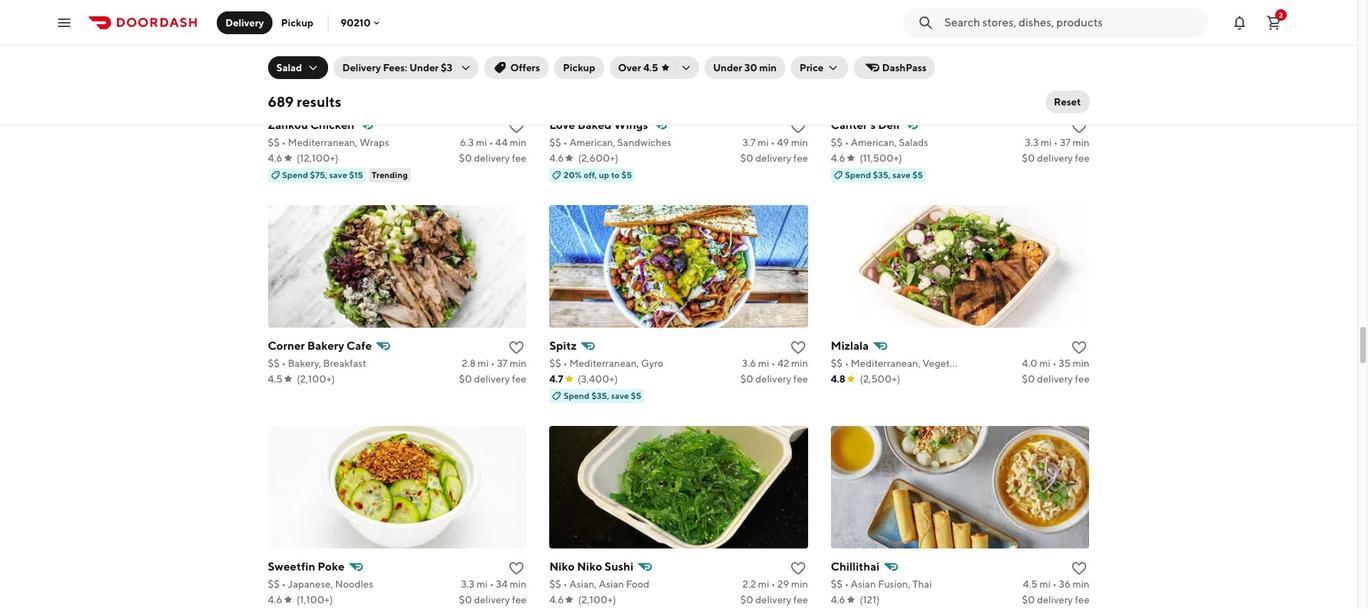 Task type: describe. For each thing, give the bounding box(es) containing it.
42
[[777, 358, 789, 369]]

$​0 for zankou chicken
[[459, 152, 472, 164]]

1 niko from the left
[[549, 560, 575, 574]]

(3,400+)
[[578, 374, 618, 385]]

delivery for spitz
[[755, 374, 791, 385]]

canter's
[[831, 118, 876, 132]]

fee for canter's deli
[[1075, 152, 1089, 164]]

spend for spitz
[[564, 391, 590, 401]]

4.5 mi • 36 min
[[1023, 579, 1089, 590]]

trending
[[372, 170, 408, 180]]

(1,100+)
[[297, 595, 333, 606]]

• left 36
[[1053, 579, 1057, 590]]

niko niko sushi
[[549, 560, 633, 574]]

• down canter's
[[845, 137, 849, 148]]

min for chillithai
[[1073, 579, 1089, 590]]

delivery for niko niko sushi
[[755, 595, 791, 606]]

$$ for corner bakery cafe
[[268, 358, 280, 369]]

click to add this store to your saved list image for love baked wings
[[789, 118, 807, 135]]

chicken
[[310, 118, 354, 132]]

over
[[618, 62, 641, 73]]

open menu image
[[56, 14, 73, 31]]

mizlala
[[831, 339, 869, 353]]

4.7
[[549, 374, 563, 385]]

• down sweetfin
[[282, 579, 286, 590]]

689
[[268, 93, 294, 110]]

34
[[496, 579, 508, 590]]

sushi
[[605, 560, 633, 574]]

$$ for sweetfin poke
[[268, 579, 280, 590]]

min for canter's deli
[[1073, 137, 1089, 148]]

reset
[[1054, 96, 1081, 108]]

$​0 for mizlala
[[1022, 374, 1035, 385]]

click to add this store to your saved list image for corner bakery cafe
[[508, 339, 525, 356]]

2.2
[[743, 579, 756, 590]]

• down zankou
[[282, 137, 286, 148]]

(2,100+) for bakery
[[297, 374, 335, 385]]

6.3 mi • 44 min
[[460, 137, 526, 148]]

bakery,
[[288, 358, 321, 369]]

• left asian, at the bottom of page
[[563, 579, 567, 590]]

(2,100+) for niko
[[578, 595, 616, 606]]

fee for zankou chicken
[[512, 152, 526, 164]]

click to add this store to your saved list image for mizlala
[[1071, 339, 1088, 356]]

• left 44
[[489, 137, 493, 148]]

delivery fees: under $3
[[342, 62, 452, 73]]

$$ for love baked wings
[[549, 137, 561, 148]]

click to add this store to your saved list image for sweetfin poke
[[508, 560, 525, 577]]

37 for corner bakery cafe
[[497, 358, 508, 369]]

delivery for chillithai
[[1037, 595, 1073, 606]]

2 asian from the left
[[851, 579, 876, 590]]

canter's deli
[[831, 118, 900, 132]]

mi for niko niko sushi
[[758, 579, 769, 590]]

• left 29
[[771, 579, 775, 590]]

mi for zankou chicken
[[476, 137, 487, 148]]

• left 35
[[1052, 358, 1057, 369]]

(2,600+)
[[578, 152, 618, 164]]

2.2 mi • 29 min
[[743, 579, 808, 590]]

min for love baked wings
[[791, 137, 808, 148]]

$​0 delivery fee for sweetfin poke
[[459, 595, 526, 606]]

1 horizontal spatial pickup
[[563, 62, 595, 73]]

salad button
[[268, 56, 328, 79]]

mi for chillithai
[[1040, 579, 1051, 590]]

• down spitz
[[563, 358, 567, 369]]

bakery
[[307, 339, 344, 353]]

deli
[[878, 118, 900, 132]]

• down mizlala on the right of the page
[[845, 358, 849, 369]]

$$ • bakery, breakfast
[[268, 358, 366, 369]]

under 30 min button
[[704, 56, 785, 79]]

$$ • asian, asian food
[[549, 579, 649, 590]]

min for niko niko sushi
[[791, 579, 808, 590]]

delivery for canter's deli
[[1037, 152, 1073, 164]]

mi for love baked wings
[[758, 137, 769, 148]]

(12,100+)
[[297, 152, 339, 164]]

offers
[[510, 62, 540, 73]]

delivery for delivery
[[225, 17, 264, 28]]

save for spitz
[[611, 391, 629, 401]]

zankou chicken
[[268, 118, 354, 132]]

offers button
[[485, 56, 549, 79]]

4.5 for 4.5 mi • 36 min
[[1023, 579, 1038, 590]]

• down corner
[[282, 358, 286, 369]]

click to add this store to your saved list image for chillithai
[[1071, 560, 1088, 577]]

delivery button
[[217, 11, 272, 34]]

zankou
[[268, 118, 308, 132]]

4.6 for sweetfin
[[268, 595, 282, 606]]

min for sweetfin poke
[[510, 579, 526, 590]]

spend $35, save $5 for spitz
[[564, 391, 641, 401]]

chillithai
[[831, 560, 880, 574]]

dashpass
[[882, 62, 927, 73]]

• down love
[[563, 137, 567, 148]]

food
[[626, 579, 649, 590]]

0 horizontal spatial save
[[329, 170, 347, 180]]

price button
[[791, 56, 848, 79]]

$$ • american, sandwiches
[[549, 137, 671, 148]]

1 asian from the left
[[599, 579, 624, 590]]

$$ • american, salads
[[831, 137, 928, 148]]

30
[[744, 62, 757, 73]]

29
[[777, 579, 789, 590]]

min for spitz
[[791, 358, 808, 369]]

• down chillithai
[[845, 579, 849, 590]]

spend for canter's deli
[[845, 170, 871, 180]]

$5 right to
[[621, 170, 632, 180]]

delivery for sweetfin poke
[[474, 595, 510, 606]]

20%
[[564, 170, 582, 180]]

$​0 delivery fee for chillithai
[[1022, 595, 1089, 606]]

4.5 for 4.5
[[268, 374, 283, 385]]

$​0 for chillithai
[[1022, 595, 1035, 606]]

0 vertical spatial pickup button
[[272, 11, 322, 34]]

90210
[[341, 17, 371, 28]]

$15
[[349, 170, 363, 180]]

4.8
[[831, 374, 845, 385]]

mi for mizlala
[[1039, 358, 1050, 369]]

$​0 delivery fee for spitz
[[740, 374, 808, 385]]

fee for sweetfin poke
[[512, 595, 526, 606]]

love baked wings
[[549, 118, 648, 132]]

3.3 for sweetfin poke
[[461, 579, 475, 590]]

baked
[[578, 118, 611, 132]]

4.6 for canter's
[[831, 152, 845, 164]]

reset button
[[1045, 91, 1089, 113]]

delivery for delivery fees: under $3
[[342, 62, 381, 73]]

min for corner bakery cafe
[[510, 358, 526, 369]]

mediterranean, for zankou chicken
[[288, 137, 358, 148]]

3.3 for canter's deli
[[1025, 137, 1039, 148]]

$​0 for corner bakery cafe
[[459, 374, 472, 385]]

4.5 inside button
[[643, 62, 658, 73]]

min inside button
[[759, 62, 777, 73]]

4.0
[[1022, 358, 1037, 369]]

(121)
[[860, 595, 880, 606]]

90210 button
[[341, 17, 382, 28]]

4.6 left (121)
[[831, 595, 845, 606]]

(11,500+)
[[860, 152, 902, 164]]

save for canter's deli
[[893, 170, 911, 180]]

$​0 for spitz
[[740, 374, 753, 385]]

$​0 delivery fee for corner bakery cafe
[[459, 374, 526, 385]]

click to add this store to your saved list image for spitz
[[789, 339, 807, 356]]

fusion,
[[878, 579, 911, 590]]



Task type: locate. For each thing, give the bounding box(es) containing it.
• right 2.8
[[491, 358, 495, 369]]

37 right 2.8
[[497, 358, 508, 369]]

mi right 2.8
[[478, 358, 489, 369]]

4.0 mi • 35 min
[[1022, 358, 1089, 369]]

$​0 delivery fee for canter's deli
[[1022, 152, 1089, 164]]

$$ up 4.8
[[831, 358, 843, 369]]

mi for spitz
[[758, 358, 769, 369]]

fee down 4.0 mi • 35 min
[[1075, 374, 1089, 385]]

spend down (11,500+)
[[845, 170, 871, 180]]

$​0 delivery fee down 6.3 mi • 44 min
[[459, 152, 526, 164]]

click to add this store to your saved list image up 3.7 mi • 49 min
[[789, 118, 807, 135]]

american,
[[569, 137, 615, 148], [851, 137, 897, 148]]

delivery down 6.3 mi • 44 min
[[474, 152, 510, 164]]

click to add this store to your saved list image up 6.3 mi • 44 min
[[508, 118, 525, 135]]

0 horizontal spatial (2,100+)
[[297, 374, 335, 385]]

$​0 delivery fee down the 2.8 mi • 37 min
[[459, 374, 526, 385]]

• down reset button
[[1054, 137, 1058, 148]]

salads
[[899, 137, 928, 148]]

$​0 delivery fee down 2.2 mi • 29 min
[[740, 595, 808, 606]]

$​0 delivery fee down 3.6 mi • 42 min at right
[[740, 374, 808, 385]]

fee down 3.6 mi • 42 min at right
[[793, 374, 808, 385]]

corner
[[268, 339, 305, 353]]

4.6 down $$ • asian, asian food
[[549, 595, 564, 606]]

delivery down 3.3 mi • 34 min
[[474, 595, 510, 606]]

$​0 delivery fee for mizlala
[[1022, 374, 1089, 385]]

spend $35, save $5 for canter's deli
[[845, 170, 923, 180]]

0 horizontal spatial mediterranean,
[[288, 137, 358, 148]]

$$ • mediterranean, vegetarian
[[831, 358, 972, 369]]

1 vertical spatial pickup button
[[554, 56, 604, 79]]

0 horizontal spatial pickup button
[[272, 11, 322, 34]]

$​0 down 6.3
[[459, 152, 472, 164]]

click to add this store to your saved list image for canter's deli
[[1071, 118, 1088, 135]]

click to add this store to your saved list image
[[789, 118, 807, 135], [1071, 118, 1088, 135], [1071, 339, 1088, 356], [789, 560, 807, 577], [1071, 560, 1088, 577]]

spend $35, save $5
[[845, 170, 923, 180], [564, 391, 641, 401]]

4.6 for niko
[[549, 595, 564, 606]]

cafe
[[347, 339, 372, 353]]

2.8 mi • 37 min
[[462, 358, 526, 369]]

1 horizontal spatial 4.5
[[643, 62, 658, 73]]

click to add this store to your saved list image for zankou chicken
[[508, 118, 525, 135]]

mi right "3.7"
[[758, 137, 769, 148]]

0 vertical spatial 3.3
[[1025, 137, 1039, 148]]

sweetfin
[[268, 560, 315, 574]]

0 horizontal spatial 37
[[497, 358, 508, 369]]

delivery inside button
[[225, 17, 264, 28]]

0 horizontal spatial under
[[409, 62, 439, 73]]

mi right 2.2
[[758, 579, 769, 590]]

1 horizontal spatial american,
[[851, 137, 897, 148]]

under left 30
[[713, 62, 742, 73]]

noodles
[[335, 579, 373, 590]]

0 horizontal spatial delivery
[[225, 17, 264, 28]]

delivery for zankou chicken
[[474, 152, 510, 164]]

37 down reset button
[[1060, 137, 1071, 148]]

37
[[1060, 137, 1071, 148], [497, 358, 508, 369]]

$$ for zankou chicken
[[268, 137, 280, 148]]

3.3 mi • 34 min
[[461, 579, 526, 590]]

$$ • mediterranean, wraps
[[268, 137, 389, 148]]

(2,100+)
[[297, 374, 335, 385], [578, 595, 616, 606]]

$$ down sweetfin
[[268, 579, 280, 590]]

1 horizontal spatial spend $35, save $5
[[845, 170, 923, 180]]

min
[[759, 62, 777, 73], [510, 137, 526, 148], [791, 137, 808, 148], [1073, 137, 1089, 148], [510, 358, 526, 369], [791, 358, 808, 369], [1073, 358, 1089, 369], [510, 579, 526, 590], [791, 579, 808, 590], [1073, 579, 1089, 590]]

$​0 for sweetfin poke
[[459, 595, 472, 606]]

0 horizontal spatial $35,
[[591, 391, 609, 401]]

click to add this store to your saved list image up the 2.8 mi • 37 min
[[508, 339, 525, 356]]

spitz
[[549, 339, 577, 353]]

over 4.5
[[618, 62, 658, 73]]

0 horizontal spatial asian
[[599, 579, 624, 590]]

1 vertical spatial 4.5
[[268, 374, 283, 385]]

delivery down 3.3 mi • 37 min
[[1037, 152, 1073, 164]]

mi for corner bakery cafe
[[478, 358, 489, 369]]

delivery down the 2.8 mi • 37 min
[[474, 374, 510, 385]]

fees:
[[383, 62, 407, 73]]

4.5
[[643, 62, 658, 73], [268, 374, 283, 385], [1023, 579, 1038, 590]]

2 horizontal spatial spend
[[845, 170, 871, 180]]

fee for niko niko sushi
[[793, 595, 808, 606]]

american, for baked
[[569, 137, 615, 148]]

0 vertical spatial delivery
[[225, 17, 264, 28]]

min down reset button
[[1073, 137, 1089, 148]]

$$ for chillithai
[[831, 579, 843, 590]]

fee for chillithai
[[1075, 595, 1089, 606]]

1 horizontal spatial under
[[713, 62, 742, 73]]

1 vertical spatial $35,
[[591, 391, 609, 401]]

$$ • japanese, noodles
[[268, 579, 373, 590]]

spend down (3,400+)
[[564, 391, 590, 401]]

$3
[[441, 62, 452, 73]]

0 vertical spatial pickup
[[281, 17, 313, 28]]

thai
[[912, 579, 932, 590]]

1 vertical spatial 3.3
[[461, 579, 475, 590]]

1 horizontal spatial $35,
[[873, 170, 891, 180]]

min right 49
[[791, 137, 808, 148]]

44
[[495, 137, 508, 148]]

to
[[611, 170, 620, 180]]

$$ for mizlala
[[831, 358, 843, 369]]

20% off, up to $5
[[564, 170, 632, 180]]

35
[[1059, 358, 1071, 369]]

corner bakery cafe
[[268, 339, 372, 353]]

click to add this store to your saved list image
[[508, 118, 525, 135], [508, 339, 525, 356], [789, 339, 807, 356], [508, 560, 525, 577]]

2 american, from the left
[[851, 137, 897, 148]]

salad
[[276, 62, 302, 73]]

1 horizontal spatial niko
[[577, 560, 602, 574]]

under
[[409, 62, 439, 73], [713, 62, 742, 73]]

Store search: begin typing to search for stores available on DoorDash text field
[[944, 15, 1200, 30]]

gyro
[[641, 358, 663, 369]]

$$ • mediterranean, gyro
[[549, 358, 663, 369]]

0 horizontal spatial 4.5
[[268, 374, 283, 385]]

6.3
[[460, 137, 474, 148]]

$​0 delivery fee
[[459, 152, 526, 164], [740, 152, 808, 164], [1022, 152, 1089, 164], [459, 374, 526, 385], [740, 374, 808, 385], [1022, 374, 1089, 385], [459, 595, 526, 606], [740, 595, 808, 606], [1022, 595, 1089, 606]]

$​0
[[459, 152, 472, 164], [740, 152, 753, 164], [1022, 152, 1035, 164], [459, 374, 472, 385], [740, 374, 753, 385], [1022, 374, 1035, 385], [459, 595, 472, 606], [740, 595, 753, 606], [1022, 595, 1035, 606]]

click to add this store to your saved list image up 2.2 mi • 29 min
[[789, 560, 807, 577]]

0 horizontal spatial 3.3
[[461, 579, 475, 590]]

fee down 3.3 mi • 34 min
[[512, 595, 526, 606]]

1 vertical spatial (2,100+)
[[578, 595, 616, 606]]

0 vertical spatial 4.5
[[643, 62, 658, 73]]

pickup up salad button
[[281, 17, 313, 28]]

breakfast
[[323, 358, 366, 369]]

$​0 delivery fee down 3.7 mi • 49 min
[[740, 152, 808, 164]]

mi for sweetfin poke
[[477, 579, 488, 590]]

delivery down 3.6 mi • 42 min at right
[[755, 374, 791, 385]]

min right 44
[[510, 137, 526, 148]]

4.6
[[268, 152, 282, 164], [549, 152, 564, 164], [831, 152, 845, 164], [268, 595, 282, 606], [549, 595, 564, 606], [831, 595, 845, 606]]

mediterranean, for mizlala
[[851, 358, 920, 369]]

4.6 for zankou
[[268, 152, 282, 164]]

1 horizontal spatial (2,100+)
[[578, 595, 616, 606]]

1 horizontal spatial delivery
[[342, 62, 381, 73]]

love
[[549, 118, 575, 132]]

save down (11,500+)
[[893, 170, 911, 180]]

0 horizontal spatial spend
[[282, 170, 308, 180]]

sandwiches
[[617, 137, 671, 148]]

spend $75, save $15
[[282, 170, 363, 180]]

japanese,
[[288, 579, 333, 590]]

vegetarian
[[922, 358, 972, 369]]

3.6
[[742, 358, 756, 369]]

click to add this store to your saved list image up 4.5 mi • 36 min
[[1071, 560, 1088, 577]]

$5 down salads on the top of page
[[912, 170, 923, 180]]

delivery down 3.7 mi • 49 min
[[755, 152, 791, 164]]

2 horizontal spatial save
[[893, 170, 911, 180]]

(2,100+) down '$$ • bakery, breakfast'
[[297, 374, 335, 385]]

2 horizontal spatial mediterranean,
[[851, 358, 920, 369]]

0 horizontal spatial american,
[[569, 137, 615, 148]]

1 horizontal spatial 3.3
[[1025, 137, 1039, 148]]

delivery for corner bakery cafe
[[474, 374, 510, 385]]

$35,
[[873, 170, 891, 180], [591, 391, 609, 401]]

delivery
[[225, 17, 264, 28], [342, 62, 381, 73]]

0 vertical spatial spend $35, save $5
[[845, 170, 923, 180]]

2 under from the left
[[713, 62, 742, 73]]

$35, for spitz
[[591, 391, 609, 401]]

pickup
[[281, 17, 313, 28], [563, 62, 595, 73]]

price
[[799, 62, 824, 73]]

min right 36
[[1073, 579, 1089, 590]]

niko
[[549, 560, 575, 574], [577, 560, 602, 574]]

$35, for canter's deli
[[873, 170, 891, 180]]

click to add this store to your saved list image up 4.0 mi • 35 min
[[1071, 339, 1088, 356]]

off,
[[584, 170, 597, 180]]

2.8
[[462, 358, 476, 369]]

1 horizontal spatial 37
[[1060, 137, 1071, 148]]

$$ down love
[[549, 137, 561, 148]]

(2,100+) down $$ • asian, asian food
[[578, 595, 616, 606]]

delivery down 4.5 mi • 36 min
[[1037, 595, 1073, 606]]

$$ for canter's deli
[[831, 137, 843, 148]]

(2,500+)
[[860, 374, 900, 385]]

1 horizontal spatial pickup button
[[554, 56, 604, 79]]

fee for love baked wings
[[793, 152, 808, 164]]

min right 35
[[1073, 358, 1089, 369]]

0 horizontal spatial spend $35, save $5
[[564, 391, 641, 401]]

$$ down corner
[[268, 358, 280, 369]]

0 vertical spatial 37
[[1060, 137, 1071, 148]]

3.3 mi • 37 min
[[1025, 137, 1089, 148]]

4.5 down corner
[[268, 374, 283, 385]]

spend
[[282, 170, 308, 180], [845, 170, 871, 180], [564, 391, 590, 401]]

$​0 for niko niko sushi
[[740, 595, 753, 606]]

$​0 for love baked wings
[[740, 152, 753, 164]]

dashpass button
[[854, 56, 935, 79]]

3.6 mi • 42 min
[[742, 358, 808, 369]]

3.7 mi • 49 min
[[742, 137, 808, 148]]

$75,
[[310, 170, 327, 180]]

$​0 down 3.3 mi • 34 min
[[459, 595, 472, 606]]

1 horizontal spatial spend
[[564, 391, 590, 401]]

$​0 delivery fee for zankou chicken
[[459, 152, 526, 164]]

$35, down (11,500+)
[[873, 170, 891, 180]]

2 button
[[1260, 8, 1288, 37]]

• left '42'
[[771, 358, 775, 369]]

0 horizontal spatial pickup
[[281, 17, 313, 28]]

mediterranean,
[[288, 137, 358, 148], [569, 358, 639, 369], [851, 358, 920, 369]]

save down (3,400+)
[[611, 391, 629, 401]]

1 horizontal spatial asian
[[851, 579, 876, 590]]

fee down the 2.8 mi • 37 min
[[512, 374, 526, 385]]

1 american, from the left
[[569, 137, 615, 148]]

$​0 down 3.6
[[740, 374, 753, 385]]

$$
[[268, 137, 280, 148], [549, 137, 561, 148], [831, 137, 843, 148], [268, 358, 280, 369], [549, 358, 561, 369], [831, 358, 843, 369], [268, 579, 280, 590], [549, 579, 561, 590], [831, 579, 843, 590]]

min right 30
[[759, 62, 777, 73]]

49
[[777, 137, 789, 148]]

click to add this store to your saved list image for niko niko sushi
[[789, 560, 807, 577]]

fee down 4.5 mi • 36 min
[[1075, 595, 1089, 606]]

$35, down (3,400+)
[[591, 391, 609, 401]]

37 for canter's deli
[[1060, 137, 1071, 148]]

min for mizlala
[[1073, 358, 1089, 369]]

mediterranean, up (12,100+)
[[288, 137, 358, 148]]

mi right 3.6
[[758, 358, 769, 369]]

• left 49
[[771, 137, 775, 148]]

fee for corner bakery cafe
[[512, 374, 526, 385]]

4.6 down zankou
[[268, 152, 282, 164]]

fee for spitz
[[793, 374, 808, 385]]

4.5 left 36
[[1023, 579, 1038, 590]]

1 vertical spatial 37
[[497, 358, 508, 369]]

$$ • asian fusion, thai
[[831, 579, 932, 590]]

$​0 down 2.8
[[459, 374, 472, 385]]

•
[[282, 137, 286, 148], [489, 137, 493, 148], [563, 137, 567, 148], [771, 137, 775, 148], [845, 137, 849, 148], [1054, 137, 1058, 148], [282, 358, 286, 369], [491, 358, 495, 369], [563, 358, 567, 369], [771, 358, 775, 369], [845, 358, 849, 369], [1052, 358, 1057, 369], [282, 579, 286, 590], [490, 579, 494, 590], [563, 579, 567, 590], [771, 579, 775, 590], [845, 579, 849, 590], [1053, 579, 1057, 590]]

1 vertical spatial delivery
[[342, 62, 381, 73]]

save left $15
[[329, 170, 347, 180]]

1 horizontal spatial mediterranean,
[[569, 358, 639, 369]]

min right 2.8
[[510, 358, 526, 369]]

$​0 delivery fee for niko niko sushi
[[740, 595, 808, 606]]

mi left 36
[[1040, 579, 1051, 590]]

american, up (2,600+)
[[569, 137, 615, 148]]

fee down 2.2 mi • 29 min
[[793, 595, 808, 606]]

click to add this store to your saved list image up 3.6 mi • 42 min at right
[[789, 339, 807, 356]]

$5
[[621, 170, 632, 180], [912, 170, 923, 180], [631, 391, 641, 401]]

mediterranean, for spitz
[[569, 358, 639, 369]]

4.6 up 20%
[[549, 152, 564, 164]]

mediterranean, up (3,400+)
[[569, 358, 639, 369]]

delivery down 4.0 mi • 35 min
[[1037, 374, 1073, 385]]

$​0 delivery fee for love baked wings
[[740, 152, 808, 164]]

2 niko from the left
[[577, 560, 602, 574]]

$​0 down 4.5 mi • 36 min
[[1022, 595, 1035, 606]]

2 horizontal spatial 4.5
[[1023, 579, 1038, 590]]

min right 29
[[791, 579, 808, 590]]

$5 for canter's deli
[[912, 170, 923, 180]]

$5 down 'gyro'
[[631, 391, 641, 401]]

up
[[599, 170, 609, 180]]

$$ up 4.7
[[549, 358, 561, 369]]

mi right 6.3
[[476, 137, 487, 148]]

asian up (121)
[[851, 579, 876, 590]]

under inside button
[[713, 62, 742, 73]]

under left $3
[[409, 62, 439, 73]]

delivery for mizlala
[[1037, 374, 1073, 385]]

click to add this store to your saved list image up 3.3 mi • 37 min
[[1071, 118, 1088, 135]]

0 horizontal spatial niko
[[549, 560, 575, 574]]

min for zankou chicken
[[510, 137, 526, 148]]

results
[[297, 93, 341, 110]]

wraps
[[359, 137, 389, 148]]

4.6 for love
[[549, 152, 564, 164]]

fee down 3.3 mi • 37 min
[[1075, 152, 1089, 164]]

under 30 min
[[713, 62, 777, 73]]

fee for mizlala
[[1075, 374, 1089, 385]]

pickup left over
[[563, 62, 595, 73]]

delivery for love baked wings
[[755, 152, 791, 164]]

mi for canter's deli
[[1041, 137, 1052, 148]]

• left 34
[[490, 579, 494, 590]]

1 under from the left
[[409, 62, 439, 73]]

$$ for niko niko sushi
[[549, 579, 561, 590]]

0 vertical spatial (2,100+)
[[297, 374, 335, 385]]

2 vertical spatial 4.5
[[1023, 579, 1038, 590]]

$$ left asian, at the bottom of page
[[549, 579, 561, 590]]

1 horizontal spatial save
[[611, 391, 629, 401]]

pickup button up salad button
[[272, 11, 322, 34]]

$5 for spitz
[[631, 391, 641, 401]]

mediterranean, up (2,500+)
[[851, 358, 920, 369]]

0 vertical spatial $35,
[[873, 170, 891, 180]]

3 items, open order cart image
[[1265, 14, 1282, 31]]

mi right 4.0
[[1039, 358, 1050, 369]]

pickup button left over
[[554, 56, 604, 79]]

1 vertical spatial spend $35, save $5
[[564, 391, 641, 401]]

$$ down canter's
[[831, 137, 843, 148]]

1 vertical spatial pickup
[[563, 62, 595, 73]]

notification bell image
[[1231, 14, 1248, 31]]

mi down reset button
[[1041, 137, 1052, 148]]

$$ for spitz
[[549, 358, 561, 369]]

$​0 for canter's deli
[[1022, 152, 1035, 164]]

2
[[1279, 10, 1283, 19]]

wings
[[614, 118, 648, 132]]

36
[[1059, 579, 1071, 590]]

$​0 down 4.0
[[1022, 374, 1035, 385]]

poke
[[318, 560, 345, 574]]

asian,
[[569, 579, 597, 590]]



Task type: vqa. For each thing, say whether or not it's contained in the screenshot.


